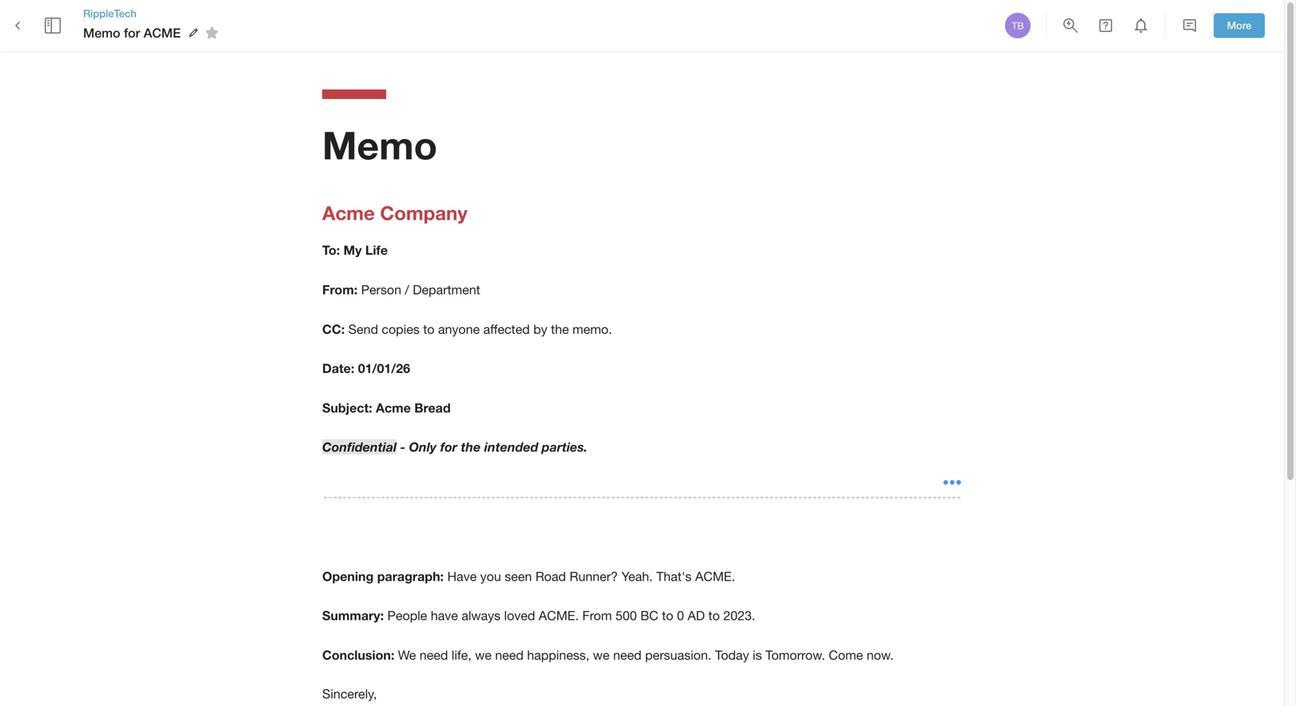 Task type: describe. For each thing, give the bounding box(es) containing it.
have
[[431, 609, 458, 624]]

acme
[[144, 25, 181, 40]]

bc
[[640, 609, 658, 624]]

tomorrow.
[[765, 648, 825, 663]]

now.
[[867, 648, 894, 663]]

conclusion:
[[322, 648, 394, 663]]

only
[[409, 440, 437, 455]]

1 vertical spatial acme
[[376, 400, 411, 416]]

paragraph:
[[377, 569, 444, 584]]

copies
[[382, 322, 420, 337]]

my
[[344, 243, 362, 258]]

0
[[677, 609, 684, 624]]

from: person / department
[[322, 282, 480, 297]]

persuasion.
[[645, 648, 711, 663]]

affected
[[483, 322, 530, 337]]

cc:
[[322, 322, 345, 337]]

person
[[361, 283, 401, 297]]

tb button
[[1003, 10, 1033, 41]]

0 vertical spatial acme
[[322, 201, 375, 224]]

-
[[400, 440, 405, 455]]

happiness,
[[527, 648, 589, 663]]

department
[[413, 283, 480, 297]]

acme. inside opening paragraph: have you seen road runner? yeah. that's acme.
[[695, 570, 735, 584]]

from:
[[322, 282, 358, 297]]

is
[[753, 648, 762, 663]]

2023.
[[723, 609, 755, 624]]

today
[[715, 648, 749, 663]]

parties.
[[542, 440, 588, 455]]

we
[[398, 648, 416, 663]]

1 horizontal spatial to
[[662, 609, 673, 624]]

people
[[387, 609, 427, 624]]

to:
[[322, 243, 340, 258]]

opening
[[322, 569, 374, 584]]

have
[[447, 570, 477, 584]]

tb
[[1012, 20, 1024, 31]]

summary:
[[322, 609, 384, 624]]

life
[[365, 243, 388, 258]]

rippletech
[[83, 7, 136, 20]]

01/01/26
[[358, 361, 410, 376]]

road
[[535, 570, 566, 584]]

2 we from the left
[[593, 648, 610, 663]]

to: my life
[[322, 243, 388, 258]]



Task type: locate. For each thing, give the bounding box(es) containing it.
1 we from the left
[[475, 648, 492, 663]]

summary: people have always loved acme. from 500 bc to 0 ad to 2023.
[[322, 609, 755, 624]]

2 horizontal spatial need
[[613, 648, 642, 663]]

need
[[420, 648, 448, 663], [495, 648, 524, 663], [613, 648, 642, 663]]

acme. right that's
[[695, 570, 735, 584]]

opening paragraph: have you seen road runner? yeah. that's acme.
[[322, 569, 735, 584]]

0 vertical spatial for
[[124, 25, 140, 40]]

memo up 'acme company'
[[322, 122, 437, 168]]

the
[[551, 322, 569, 337], [461, 440, 481, 455]]

0 horizontal spatial we
[[475, 648, 492, 663]]

need down loved
[[495, 648, 524, 663]]

subject:
[[322, 400, 372, 416]]

1 horizontal spatial acme
[[376, 400, 411, 416]]

ad
[[688, 609, 705, 624]]

from
[[582, 609, 612, 624]]

0 horizontal spatial need
[[420, 648, 448, 663]]

sincerely,
[[322, 687, 377, 702]]

acme
[[322, 201, 375, 224], [376, 400, 411, 416]]

date: 01/01/26
[[322, 361, 410, 376]]

memo
[[83, 25, 120, 40], [322, 122, 437, 168]]

to right copies
[[423, 322, 435, 337]]

conclusion: we need life, we need happiness, we need persuasion. today is tomorrow. come now.
[[322, 648, 894, 663]]

we right life,
[[475, 648, 492, 663]]

1 horizontal spatial memo
[[322, 122, 437, 168]]

1 horizontal spatial for
[[440, 440, 457, 455]]

acme. left from
[[539, 609, 579, 624]]

to right "ad"
[[708, 609, 720, 624]]

rippletech link
[[83, 6, 224, 21]]

send
[[348, 322, 378, 337]]

0 vertical spatial the
[[551, 322, 569, 337]]

memo for memo for acme
[[83, 25, 120, 40]]

1 need from the left
[[420, 648, 448, 663]]

0 horizontal spatial for
[[124, 25, 140, 40]]

0 vertical spatial acme.
[[695, 570, 735, 584]]

company
[[380, 201, 468, 224]]

confidential
[[322, 440, 397, 455]]

memo for memo
[[322, 122, 437, 168]]

1 horizontal spatial the
[[551, 322, 569, 337]]

we
[[475, 648, 492, 663], [593, 648, 610, 663]]

memo down the rippletech
[[83, 25, 120, 40]]

0 horizontal spatial to
[[423, 322, 435, 337]]

intended
[[484, 440, 538, 455]]

1 horizontal spatial acme.
[[695, 570, 735, 584]]

memo.
[[572, 322, 612, 337]]

more button
[[1214, 13, 1265, 38]]

500
[[616, 609, 637, 624]]

0 horizontal spatial the
[[461, 440, 481, 455]]

you
[[480, 570, 501, 584]]

that's
[[656, 570, 692, 584]]

yeah.
[[621, 570, 653, 584]]

for
[[124, 25, 140, 40], [440, 440, 457, 455]]

acme company
[[322, 201, 468, 224]]

by
[[533, 322, 547, 337]]

need down 500 in the bottom of the page
[[613, 648, 642, 663]]

need right we
[[420, 648, 448, 663]]

bread
[[414, 400, 451, 416]]

0 horizontal spatial acme.
[[539, 609, 579, 624]]

the right by
[[551, 322, 569, 337]]

runner?
[[570, 570, 618, 584]]

come
[[829, 648, 863, 663]]

to inside the cc: send copies to anyone affected by the memo.
[[423, 322, 435, 337]]

more
[[1227, 19, 1252, 32]]

1 vertical spatial memo
[[322, 122, 437, 168]]

1 vertical spatial the
[[461, 440, 481, 455]]

/
[[405, 283, 409, 297]]

2 horizontal spatial to
[[708, 609, 720, 624]]

2 need from the left
[[495, 648, 524, 663]]

memo for acme
[[83, 25, 181, 40]]

acme left bread
[[376, 400, 411, 416]]

date:
[[322, 361, 354, 376]]

the left intended
[[461, 440, 481, 455]]

cc: send copies to anyone affected by the memo.
[[322, 322, 612, 337]]

acme.
[[695, 570, 735, 584], [539, 609, 579, 624]]

anyone
[[438, 322, 480, 337]]

the inside the cc: send copies to anyone affected by the memo.
[[551, 322, 569, 337]]

3 need from the left
[[613, 648, 642, 663]]

0 vertical spatial memo
[[83, 25, 120, 40]]

confidential - only for the intended parties.
[[322, 440, 588, 455]]

1 vertical spatial acme.
[[539, 609, 579, 624]]

to left 0
[[662, 609, 673, 624]]

seen
[[505, 570, 532, 584]]

always
[[462, 609, 501, 624]]

we down from
[[593, 648, 610, 663]]

acme. inside summary: people have always loved acme. from 500 bc to 0 ad to 2023.
[[539, 609, 579, 624]]

acme up my
[[322, 201, 375, 224]]

1 horizontal spatial we
[[593, 648, 610, 663]]

for down rippletech link
[[124, 25, 140, 40]]

to
[[423, 322, 435, 337], [662, 609, 673, 624], [708, 609, 720, 624]]

subject: acme bread
[[322, 400, 451, 416]]

1 vertical spatial for
[[440, 440, 457, 455]]

0 horizontal spatial memo
[[83, 25, 120, 40]]

0 horizontal spatial acme
[[322, 201, 375, 224]]

life,
[[452, 648, 471, 663]]

for right only
[[440, 440, 457, 455]]

loved
[[504, 609, 535, 624]]

1 horizontal spatial need
[[495, 648, 524, 663]]



Task type: vqa. For each thing, say whether or not it's contained in the screenshot.


